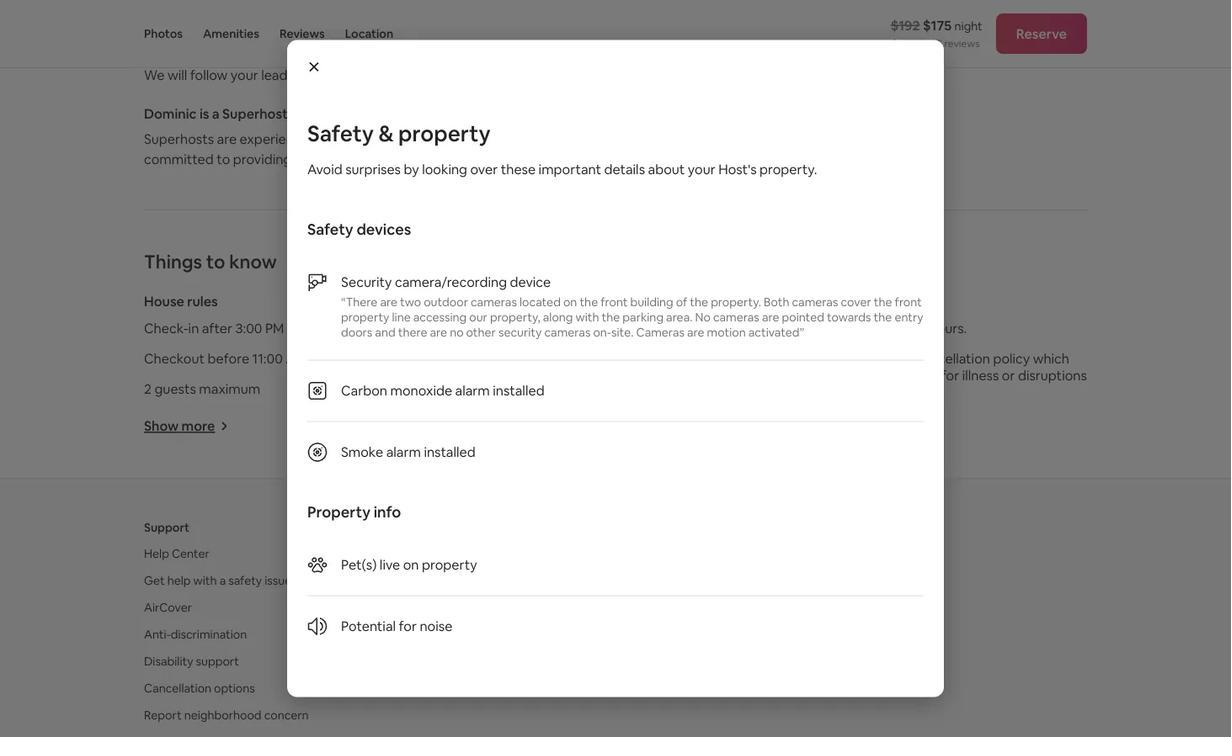 Task type: describe. For each thing, give the bounding box(es) containing it.
for inside safety & property dialog
[[399, 618, 417, 635]]

experienced,
[[240, 130, 320, 147]]

location
[[345, 26, 393, 41]]

and
[[375, 325, 396, 340]]

$175
[[923, 16, 952, 34]]

cancellation policy
[[782, 293, 902, 310]]

towards
[[827, 309, 871, 325]]

checkout before 11:00 am
[[144, 350, 307, 367]]

4.96 · 25 reviews
[[902, 37, 980, 50]]

stay
[[221, 41, 248, 58]]

illness
[[962, 367, 999, 384]]

providing
[[233, 150, 292, 168]]

disability support link
[[144, 654, 239, 670]]

is
[[199, 105, 209, 122]]

if
[[861, 367, 870, 384]]

alarm up 'info'
[[386, 444, 421, 461]]

cancellation for cancellation options
[[144, 681, 211, 697]]

motion
[[707, 325, 746, 340]]

stays
[[331, 150, 363, 168]]

both
[[764, 294, 789, 309]]

review
[[782, 350, 826, 367]]

located
[[520, 294, 561, 309]]

0 horizontal spatial more
[[182, 418, 215, 435]]

property,
[[490, 309, 540, 325]]

maximum
[[199, 380, 260, 398]]

1 horizontal spatial more
[[500, 418, 534, 435]]

carbon monoxide alarm
[[463, 350, 612, 367]]

concern
[[264, 708, 309, 723]]

superhost
[[222, 105, 288, 122]]

superhosts
[[144, 130, 214, 147]]

device for security camera/recording device
[[632, 320, 673, 337]]

you
[[872, 367, 895, 384]]

anti-
[[144, 627, 171, 643]]

never
[[776, 0, 802, 13]]

·
[[925, 37, 928, 50]]

airbnb your home
[[461, 547, 558, 562]]

communicate
[[702, 14, 766, 27]]

covid-
[[848, 384, 895, 401]]

looking
[[422, 161, 467, 178]]

free cancellation for 48 hours.
[[782, 320, 967, 337]]

2 horizontal spatial show
[[782, 421, 816, 438]]

to inside dominic is a superhost superhosts are experienced, highly rated hosts who are committed to providing great stays for guests.
[[217, 150, 230, 168]]

are down superhost on the top of page
[[217, 130, 237, 147]]

alarm down the other at the left
[[455, 382, 490, 400]]

of inside to protect your payment, never transfer money or communicate outside of the airbnb website or app.
[[806, 14, 815, 27]]

alarm down 'on-'
[[577, 350, 612, 367]]

these
[[501, 161, 536, 178]]

or for review
[[1002, 367, 1015, 384]]

who
[[436, 130, 463, 147]]

night
[[955, 18, 983, 33]]

& for camera/recording
[[507, 293, 516, 310]]

report neighborhood concern
[[144, 708, 309, 723]]

about
[[648, 161, 685, 178]]

cameras left 'on-'
[[544, 325, 591, 340]]

safety
[[228, 574, 262, 589]]

0 horizontal spatial with
[[193, 574, 217, 589]]

with inside the security camera/recording device "there are two outdoor cameras located on the front building of the property. both cameras cover the front property line accessing our property, along with the parking area. no cameras are pointed towards the entry doors and there are no other security cameras on-site. cameras are motion activated"
[[576, 309, 599, 325]]

security camera/recording device "there are two outdoor cameras located on the front building of the property. both cameras cover the front property line accessing our property, along with the parking area. no cameras are pointed towards the entry doors and there are no other security cameras on-site. cameras are motion activated"
[[341, 274, 924, 340]]

the left parking on the top of page
[[602, 309, 620, 325]]

smoke for smoke alarm installed
[[341, 444, 383, 461]]

hours.
[[929, 320, 967, 337]]

the left entry
[[874, 309, 892, 325]]

lead!
[[261, 66, 291, 83]]

are left "no"
[[430, 325, 447, 340]]

are left "free"
[[762, 309, 779, 325]]

by inside review the host's full cancellation policy which applies even if you cancel for illness or disruptions caused by covid-19.
[[829, 384, 845, 401]]

check-in after 3:00 pm
[[144, 320, 284, 337]]

know
[[229, 250, 277, 274]]

avoid surprises by looking over these important details about your host's property.
[[307, 161, 817, 178]]

safety devices
[[307, 219, 411, 239]]

show more button for guests
[[144, 418, 228, 435]]

before
[[208, 350, 249, 367]]

1 vertical spatial on
[[403, 557, 419, 574]]

2 horizontal spatial more
[[819, 421, 853, 438]]

during
[[144, 41, 187, 58]]

which
[[1033, 350, 1069, 367]]

alarm down carbon monoxide alarm
[[508, 380, 543, 398]]

help center link
[[144, 547, 209, 562]]

report
[[144, 708, 182, 723]]

pet(s)
[[341, 557, 377, 574]]

& for surprises
[[378, 119, 394, 147]]

no
[[450, 325, 464, 340]]

parking
[[623, 309, 664, 325]]

get
[[144, 574, 165, 589]]

property. inside the security camera/recording device "there are two outdoor cameras located on the front building of the property. both cameras cover the front property line accessing our property, along with the parking area. no cameras are pointed towards the entry doors and there are no other security cameras on-site. cameras are motion activated"
[[711, 294, 761, 309]]

property up security camera/recording device
[[519, 293, 576, 310]]

anti-discrimination link
[[144, 627, 247, 643]]

neighborhood
[[184, 708, 262, 723]]

safety for avoid
[[307, 119, 374, 147]]

$192
[[891, 16, 920, 34]]

pointed
[[782, 309, 824, 325]]

photos
[[144, 26, 183, 41]]

property up looking
[[398, 119, 491, 147]]

25
[[931, 37, 942, 50]]

help center
[[144, 547, 209, 562]]

there
[[398, 325, 427, 340]]

outdoor
[[424, 294, 468, 309]]

devices
[[357, 219, 411, 239]]

your up the follow
[[190, 41, 218, 58]]

even
[[829, 367, 858, 384]]

learn more about the host, jasmine. image
[[144, 0, 178, 28]]

our
[[469, 309, 487, 325]]

monoxide for carbon monoxide alarm
[[512, 350, 574, 367]]

aircover for aircover link
[[144, 601, 192, 616]]

smoke for smoke alarm
[[463, 380, 505, 398]]

camera/recording for security camera/recording device
[[517, 320, 629, 337]]

1 front from the left
[[601, 294, 628, 309]]

safety & property for camera/recording
[[463, 293, 576, 310]]

are right who
[[466, 130, 485, 147]]

camera/recording for security camera/recording device "there are two outdoor cameras located on the front building of the property. both cameras cover the front property line accessing our property, along with the parking area. no cameras are pointed towards the entry doors and there are no other security cameras on-site. cameras are motion activated"
[[395, 274, 507, 291]]

to protect your payment, never transfer money or communicate outside of the airbnb website or app.
[[656, 0, 867, 40]]

reserve button
[[996, 13, 1087, 54]]

dominic
[[144, 105, 197, 122]]

help
[[144, 547, 169, 562]]

two
[[400, 294, 421, 309]]

1 horizontal spatial show more
[[463, 418, 534, 435]]

the up motion
[[690, 294, 708, 309]]

guests.
[[387, 150, 431, 168]]



Task type: locate. For each thing, give the bounding box(es) containing it.
for inside dominic is a superhost superhosts are experienced, highly rated hosts who are committed to providing great stays for guests.
[[366, 150, 384, 168]]

1 vertical spatial security
[[463, 320, 514, 337]]

19.
[[895, 384, 911, 401]]

by
[[404, 161, 419, 178], [829, 384, 845, 401]]

safety & property
[[307, 119, 491, 147], [463, 293, 576, 310]]

1 vertical spatial safety & property
[[463, 293, 576, 310]]

by down hosts
[[404, 161, 419, 178]]

are left "two"
[[380, 294, 397, 309]]

security
[[341, 274, 392, 291], [463, 320, 514, 337]]

0 vertical spatial airbnb
[[835, 14, 867, 27]]

live
[[380, 557, 400, 574]]

1 horizontal spatial aircover
[[461, 574, 509, 589]]

doors
[[341, 325, 372, 340]]

for left hosts
[[511, 574, 527, 589]]

1 vertical spatial installed
[[424, 444, 476, 461]]

1 vertical spatial safety
[[307, 219, 353, 239]]

0 horizontal spatial aircover
[[144, 601, 192, 616]]

the right the cover
[[874, 294, 892, 309]]

0 horizontal spatial show
[[144, 418, 179, 435]]

get help with a safety issue link
[[144, 574, 292, 589]]

amenities
[[203, 26, 259, 41]]

0 vertical spatial carbon
[[463, 350, 509, 367]]

smoke up property info on the left bottom of page
[[341, 444, 383, 461]]

policy
[[864, 293, 902, 310], [993, 350, 1030, 367]]

your inside to protect your payment, never transfer money or communicate outside of the airbnb website or app.
[[707, 0, 728, 13]]

more down caused
[[819, 421, 853, 438]]

front up 48
[[895, 294, 922, 309]]

0 horizontal spatial device
[[510, 274, 551, 291]]

along
[[543, 309, 573, 325]]

1 horizontal spatial camera/recording
[[517, 320, 629, 337]]

0 horizontal spatial cancellation
[[144, 681, 211, 697]]

property inside the security camera/recording device "there are two outdoor cameras located on the front building of the property. both cameras cover the front property line accessing our property, along with the parking area. no cameras are pointed towards the entry doors and there are no other security cameras on-site. cameras are motion activated"
[[341, 309, 389, 325]]

cameras right no
[[713, 309, 759, 325]]

cameras up the other at the left
[[471, 294, 517, 309]]

cancellation options
[[144, 681, 255, 697]]

0 vertical spatial aircover
[[461, 574, 509, 589]]

0 vertical spatial safety
[[307, 119, 374, 147]]

monoxide for carbon monoxide alarm installed
[[390, 382, 452, 400]]

details
[[604, 161, 645, 178]]

safety & property inside dialog
[[307, 119, 491, 147]]

property right live on the left of the page
[[422, 557, 477, 574]]

0 horizontal spatial of
[[676, 294, 687, 309]]

to left "know"
[[206, 250, 225, 274]]

area.
[[666, 309, 693, 325]]

1 horizontal spatial of
[[806, 14, 815, 27]]

camera/recording inside the security camera/recording device "there are two outdoor cameras located on the front building of the property. both cameras cover the front property line accessing our property, along with the parking area. no cameras are pointed towards the entry doors and there are no other security cameras on-site. cameras are motion activated"
[[395, 274, 507, 291]]

& left located
[[507, 293, 516, 310]]

0 horizontal spatial smoke
[[341, 444, 383, 461]]

airbnb inside to protect your payment, never transfer money or communicate outside of the airbnb website or app.
[[835, 14, 867, 27]]

amenities button
[[203, 0, 259, 67]]

0 vertical spatial safety & property
[[307, 119, 491, 147]]

property left line
[[341, 309, 389, 325]]

0 vertical spatial smoke
[[463, 380, 505, 398]]

1 vertical spatial airbnb
[[461, 547, 497, 562]]

0 vertical spatial by
[[404, 161, 419, 178]]

safety & property up security
[[463, 293, 576, 310]]

reviews button
[[280, 0, 325, 67]]

security for security camera/recording device "there are two outdoor cameras located on the front building of the property. both cameras cover the front property line accessing our property, along with the parking area. no cameras are pointed towards the entry doors and there are no other security cameras on-site. cameras are motion activated"
[[341, 274, 392, 291]]

show more button
[[144, 418, 228, 435], [463, 418, 547, 435]]

0 vertical spatial to
[[217, 150, 230, 168]]

1 vertical spatial with
[[193, 574, 217, 589]]

noise
[[420, 618, 452, 635]]

security inside the security camera/recording device "there are two outdoor cameras located on the front building of the property. both cameras cover the front property line accessing our property, along with the parking area. no cameras are pointed towards the entry doors and there are no other security cameras on-site. cameras are motion activated"
[[341, 274, 392, 291]]

transfer
[[805, 0, 842, 13]]

outside
[[769, 14, 803, 27]]

property. up motion
[[711, 294, 761, 309]]

or right illness on the right
[[1002, 367, 1015, 384]]

1 vertical spatial smoke
[[341, 444, 383, 461]]

0 horizontal spatial on
[[403, 557, 419, 574]]

1 vertical spatial carbon
[[341, 382, 387, 400]]

safety up stays on the top of the page
[[307, 119, 374, 147]]

of left no
[[676, 294, 687, 309]]

show more button down smoke alarm
[[463, 418, 547, 435]]

smoke alarm installed
[[341, 444, 476, 461]]

monoxide
[[512, 350, 574, 367], [390, 382, 452, 400]]

show
[[144, 418, 179, 435], [463, 418, 498, 435], [782, 421, 816, 438]]

0 horizontal spatial policy
[[864, 293, 902, 310]]

reviews
[[944, 37, 980, 50]]

more down the 2 guests maximum
[[182, 418, 215, 435]]

more down smoke alarm
[[500, 418, 534, 435]]

1 vertical spatial policy
[[993, 350, 1030, 367]]

site.
[[611, 325, 634, 340]]

the up 'on-'
[[580, 294, 598, 309]]

with right help
[[193, 574, 217, 589]]

1 show more button from the left
[[144, 418, 228, 435]]

for left noise
[[399, 618, 417, 635]]

or for to
[[695, 27, 705, 40]]

with right along
[[576, 309, 599, 325]]

the inside to protect your payment, never transfer money or communicate outside of the airbnb website or app.
[[818, 14, 833, 27]]

your up communicate
[[707, 0, 728, 13]]

airbnb down transfer
[[835, 14, 867, 27]]

1 vertical spatial cancellation
[[916, 350, 990, 367]]

0 vertical spatial on
[[563, 294, 577, 309]]

1 horizontal spatial front
[[895, 294, 922, 309]]

great
[[294, 150, 328, 168]]

camera/recording
[[395, 274, 507, 291], [517, 320, 629, 337]]

device for security camera/recording device "there are two outdoor cameras located on the front building of the property. both cameras cover the front property line accessing our property, along with the parking area. no cameras are pointed towards the entry doors and there are no other security cameras on-site. cameras are motion activated"
[[510, 274, 551, 291]]

no
[[695, 309, 711, 325]]

0 horizontal spatial carbon
[[341, 382, 387, 400]]

cameras up "free"
[[792, 294, 838, 309]]

alarm
[[577, 350, 612, 367], [508, 380, 543, 398], [455, 382, 490, 400], [386, 444, 421, 461]]

safety for security
[[463, 293, 504, 310]]

0 horizontal spatial front
[[601, 294, 628, 309]]

on right live on the left of the page
[[403, 557, 419, 574]]

show more down guests
[[144, 418, 215, 435]]

on up security camera/recording device
[[563, 294, 577, 309]]

0 horizontal spatial airbnb
[[461, 547, 497, 562]]

to
[[656, 0, 667, 13]]

device inside the security camera/recording device "there are two outdoor cameras located on the front building of the property. both cameras cover the front property line accessing our property, along with the parking area. no cameras are pointed towards the entry doors and there are no other security cameras on-site. cameras are motion activated"
[[510, 274, 551, 291]]

carbon for carbon monoxide alarm installed
[[341, 382, 387, 400]]

your right about
[[688, 161, 716, 178]]

with
[[576, 309, 599, 325], [193, 574, 217, 589]]

device up located
[[510, 274, 551, 291]]

your up aircover for hosts
[[500, 547, 524, 562]]

policy up free cancellation for 48 hours.
[[864, 293, 902, 310]]

a right 'is'
[[212, 105, 220, 122]]

cancellation down hours.
[[916, 350, 990, 367]]

smoke
[[463, 380, 505, 398], [341, 444, 383, 461]]

carbon for carbon monoxide alarm
[[463, 350, 509, 367]]

1 horizontal spatial carbon
[[463, 350, 509, 367]]

after
[[202, 320, 232, 337]]

airbnb up aircover for hosts link
[[461, 547, 497, 562]]

3:00
[[235, 320, 262, 337]]

1 horizontal spatial smoke
[[463, 380, 505, 398]]

device
[[510, 274, 551, 291], [632, 320, 673, 337]]

0 vertical spatial policy
[[864, 293, 902, 310]]

1 horizontal spatial policy
[[993, 350, 1030, 367]]

anti-discrimination
[[144, 627, 247, 643]]

by right caused
[[829, 384, 845, 401]]

show down caused
[[782, 421, 816, 438]]

smoke down the other at the left
[[463, 380, 505, 398]]

support
[[196, 654, 239, 670]]

show more
[[144, 418, 215, 435], [463, 418, 534, 435], [782, 421, 853, 438]]

11:00
[[252, 350, 283, 367]]

host's
[[853, 350, 891, 367]]

carbon inside safety & property dialog
[[341, 382, 387, 400]]

0 vertical spatial or
[[690, 14, 700, 27]]

aircover up the anti-
[[144, 601, 192, 616]]

protect
[[670, 0, 705, 13]]

2 vertical spatial or
[[1002, 367, 1015, 384]]

show down 2
[[144, 418, 179, 435]]

0 vertical spatial cancellation
[[812, 320, 887, 337]]

issue
[[265, 574, 292, 589]]

carbon down doors on the left
[[341, 382, 387, 400]]

pet(s) live on property
[[341, 557, 477, 574]]

cancellation inside review the host's full cancellation policy which applies even if you cancel for illness or disruptions caused by covid-19.
[[916, 350, 990, 367]]

1 horizontal spatial show more button
[[463, 418, 547, 435]]

aircover down 'airbnb your home' link
[[461, 574, 509, 589]]

1 vertical spatial monoxide
[[390, 382, 452, 400]]

show more down caused
[[782, 421, 853, 438]]

for left illness on the right
[[941, 367, 959, 384]]

2 front from the left
[[895, 294, 922, 309]]

0 vertical spatial security
[[341, 274, 392, 291]]

safety left devices
[[307, 219, 353, 239]]

learn more about the host, jasmine. image
[[144, 0, 178, 28]]

on inside the security camera/recording device "there are two outdoor cameras located on the front building of the property. both cameras cover the front property line accessing our property, along with the parking area. no cameras are pointed towards the entry doors and there are no other security cameras on-site. cameras are motion activated"
[[563, 294, 577, 309]]

1 vertical spatial of
[[676, 294, 687, 309]]

aircover
[[461, 574, 509, 589], [144, 601, 192, 616]]

cancel
[[898, 367, 938, 384]]

cancellation down the cover
[[812, 320, 887, 337]]

payment,
[[730, 0, 774, 13]]

safety & property dialog
[[287, 40, 944, 698]]

installed
[[493, 382, 544, 400], [424, 444, 476, 461]]

1 horizontal spatial show
[[463, 418, 498, 435]]

your down stay
[[231, 66, 258, 83]]

options
[[214, 681, 255, 697]]

disability
[[144, 654, 193, 670]]

safety up the other at the left
[[463, 293, 504, 310]]

reviews
[[280, 26, 325, 41]]

1 vertical spatial aircover
[[144, 601, 192, 616]]

location button
[[345, 0, 393, 67]]

show more button for alarm
[[463, 418, 547, 435]]

cancellation for cancellation policy
[[782, 293, 861, 310]]

during your stay we will follow your lead!
[[144, 41, 291, 83]]

1 vertical spatial by
[[829, 384, 845, 401]]

airbnb your home link
[[461, 547, 558, 562]]

show more button down guests
[[144, 418, 228, 435]]

show more down smoke alarm
[[463, 418, 534, 435]]

0 horizontal spatial cancellation
[[812, 320, 887, 337]]

more
[[182, 418, 215, 435], [500, 418, 534, 435], [819, 421, 853, 438]]

1 horizontal spatial device
[[632, 320, 673, 337]]

am
[[286, 350, 307, 367]]

0 horizontal spatial show more
[[144, 418, 215, 435]]

a inside dominic is a superhost superhosts are experienced, highly rated hosts who are committed to providing great stays for guests.
[[212, 105, 220, 122]]

0 vertical spatial of
[[806, 14, 815, 27]]

0 vertical spatial a
[[212, 105, 220, 122]]

building
[[630, 294, 673, 309]]

&
[[378, 119, 394, 147], [507, 293, 516, 310]]

of inside the security camera/recording device "there are two outdoor cameras located on the front building of the property. both cameras cover the front property line accessing our property, along with the parking area. no cameras are pointed towards the entry doors and there are no other security cameras on-site. cameras are motion activated"
[[676, 294, 687, 309]]

to left providing at the top left of the page
[[217, 150, 230, 168]]

monoxide inside safety & property dialog
[[390, 382, 452, 400]]

avoid
[[307, 161, 342, 178]]

0 vertical spatial &
[[378, 119, 394, 147]]

camera/recording down located
[[517, 320, 629, 337]]

get help with a safety issue
[[144, 574, 292, 589]]

or left app.
[[695, 27, 705, 40]]

a left safety
[[219, 574, 226, 589]]

1 horizontal spatial cancellation
[[916, 350, 990, 367]]

of
[[806, 14, 815, 27], [676, 294, 687, 309]]

for inside review the host's full cancellation policy which applies even if you cancel for illness or disruptions caused by covid-19.
[[941, 367, 959, 384]]

property. right host's
[[760, 161, 817, 178]]

security
[[498, 325, 542, 340]]

installed down carbon monoxide alarm installed
[[424, 444, 476, 461]]

device down building
[[632, 320, 673, 337]]

the inside review the host's full cancellation policy which applies even if you cancel for illness or disruptions caused by covid-19.
[[829, 350, 850, 367]]

4.96
[[902, 37, 923, 50]]

0 vertical spatial installed
[[493, 382, 544, 400]]

1 horizontal spatial monoxide
[[512, 350, 574, 367]]

1 horizontal spatial &
[[507, 293, 516, 310]]

0 vertical spatial monoxide
[[512, 350, 574, 367]]

camera/recording up outdoor
[[395, 274, 507, 291]]

0 horizontal spatial security
[[341, 274, 392, 291]]

1 vertical spatial camera/recording
[[517, 320, 629, 337]]

1 horizontal spatial cancellation
[[782, 293, 861, 310]]

on-
[[593, 325, 611, 340]]

0 horizontal spatial installed
[[424, 444, 476, 461]]

the down transfer
[[818, 14, 833, 27]]

1 horizontal spatial with
[[576, 309, 599, 325]]

1 horizontal spatial installed
[[493, 382, 544, 400]]

1 vertical spatial a
[[219, 574, 226, 589]]

aircover link
[[144, 601, 192, 616]]

aircover for aircover for hosts
[[461, 574, 509, 589]]

entry
[[895, 309, 924, 325]]

"there
[[341, 294, 378, 309]]

are
[[217, 130, 237, 147], [466, 130, 485, 147], [380, 294, 397, 309], [762, 309, 779, 325], [430, 325, 447, 340], [687, 325, 704, 340]]

show down smoke alarm
[[463, 418, 498, 435]]

cancellation up "free"
[[782, 293, 861, 310]]

smoke inside safety & property dialog
[[341, 444, 383, 461]]

the left if
[[829, 350, 850, 367]]

house rules
[[144, 293, 218, 310]]

or down protect
[[690, 14, 700, 27]]

front up site. in the top of the page
[[601, 294, 628, 309]]

0 vertical spatial property.
[[760, 161, 817, 178]]

0 horizontal spatial by
[[404, 161, 419, 178]]

0 horizontal spatial camera/recording
[[395, 274, 507, 291]]

are left motion
[[687, 325, 704, 340]]

by inside safety & property dialog
[[404, 161, 419, 178]]

installed down carbon monoxide alarm
[[493, 382, 544, 400]]

checkout
[[144, 350, 205, 367]]

safety & property up "guests."
[[307, 119, 491, 147]]

safety & property for surprises
[[307, 119, 491, 147]]

1 vertical spatial to
[[206, 250, 225, 274]]

2 vertical spatial safety
[[463, 293, 504, 310]]

1 horizontal spatial security
[[463, 320, 514, 337]]

0 vertical spatial camera/recording
[[395, 274, 507, 291]]

your inside safety & property dialog
[[688, 161, 716, 178]]

policy inside review the host's full cancellation policy which applies even if you cancel for illness or disruptions caused by covid-19.
[[993, 350, 1030, 367]]

0 vertical spatial cancellation
[[782, 293, 861, 310]]

center
[[172, 547, 209, 562]]

accessing
[[413, 309, 467, 325]]

0 horizontal spatial show more button
[[144, 418, 228, 435]]

security for security camera/recording device
[[463, 320, 514, 337]]

carbon down the other at the left
[[463, 350, 509, 367]]

1 horizontal spatial airbnb
[[835, 14, 867, 27]]

monoxide down security
[[512, 350, 574, 367]]

cancellation down disability
[[144, 681, 211, 697]]

1 horizontal spatial on
[[563, 294, 577, 309]]

aircover for hosts
[[461, 574, 561, 589]]

1 vertical spatial device
[[632, 320, 673, 337]]

or inside review the host's full cancellation policy which applies even if you cancel for illness or disruptions caused by covid-19.
[[1002, 367, 1015, 384]]

disruptions
[[1018, 367, 1087, 384]]

caused
[[782, 384, 826, 401]]

policy left "which"
[[993, 350, 1030, 367]]

0 vertical spatial with
[[576, 309, 599, 325]]

0 vertical spatial device
[[510, 274, 551, 291]]

to
[[217, 150, 230, 168], [206, 250, 225, 274]]

potential
[[341, 618, 396, 635]]

& inside safety & property dialog
[[378, 119, 394, 147]]

2 show more button from the left
[[463, 418, 547, 435]]

for down rated
[[366, 150, 384, 168]]

of down transfer
[[806, 14, 815, 27]]

0 horizontal spatial monoxide
[[390, 382, 452, 400]]

1 horizontal spatial by
[[829, 384, 845, 401]]

for left 48
[[890, 320, 908, 337]]

monoxide down there
[[390, 382, 452, 400]]

hosts
[[530, 574, 561, 589]]

0 horizontal spatial &
[[378, 119, 394, 147]]

2 horizontal spatial show more
[[782, 421, 853, 438]]

things
[[144, 250, 202, 274]]

disability support
[[144, 654, 239, 670]]

2 guests maximum
[[144, 380, 260, 398]]

1 vertical spatial or
[[695, 27, 705, 40]]

1 vertical spatial cancellation
[[144, 681, 211, 697]]

1 vertical spatial &
[[507, 293, 516, 310]]

airbnb
[[835, 14, 867, 27], [461, 547, 497, 562]]

& left hosts
[[378, 119, 394, 147]]

1 vertical spatial property.
[[711, 294, 761, 309]]



Task type: vqa. For each thing, say whether or not it's contained in the screenshot.
book for a private group link associated with 1st the Share button from the bottom
no



